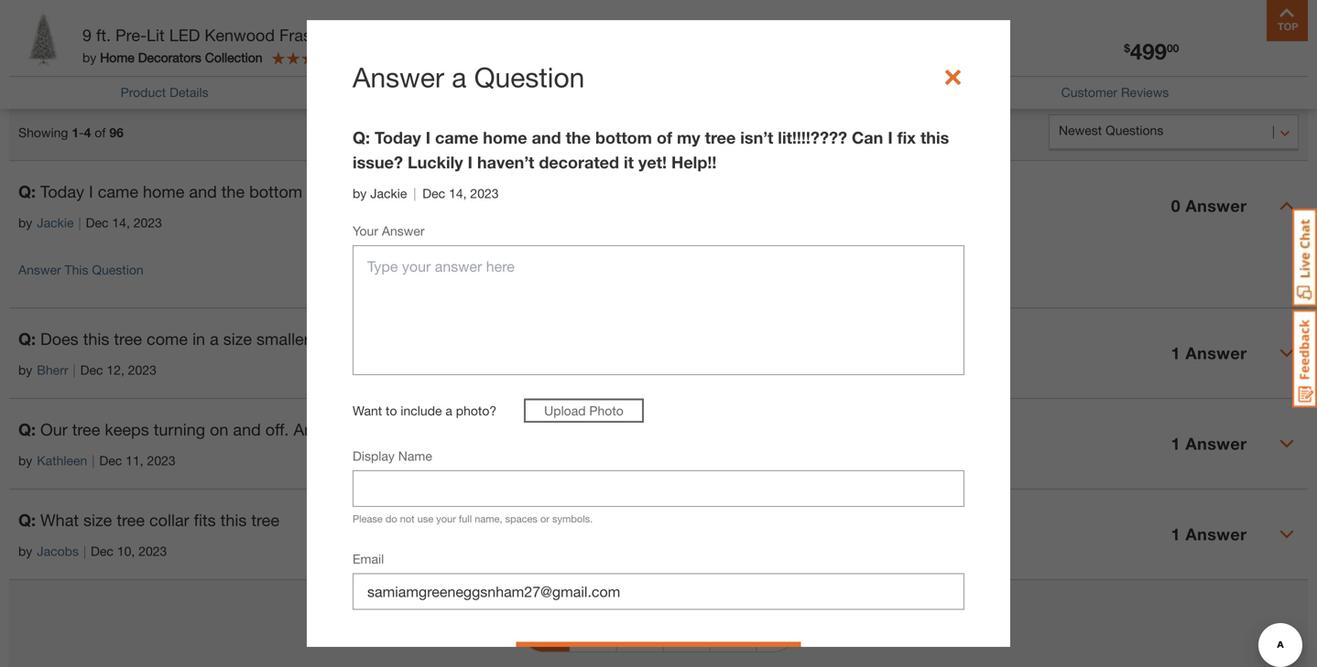 Task type: describe. For each thing, give the bounding box(es) containing it.
in
[[192, 329, 205, 349]]

by jackie | dec 14, 2023 inside answer a question main content
[[353, 186, 499, 201]]

details
[[170, 85, 209, 100]]

2 link
[[570, 613, 616, 652]]

decorators
[[138, 50, 201, 65]]

today inside today i came home and the bottom of my tree isn't lit!!!!???? can i fix this issue? luckily i haven't decorated it yet! help!!
[[375, 128, 421, 147]]

answer a question main content
[[0, 0, 1317, 668]]

of inside today i came home and the bottom of my tree isn't lit!!!!???? can i fix this issue? luckily i haven't decorated it yet! help!!
[[657, 128, 672, 147]]

want
[[353, 403, 382, 419]]

help!! inside today i came home and the bottom of my tree isn't lit!!!!???? can i fix this issue? luckily i haven't decorated it yet! help!!
[[672, 152, 717, 172]]

any
[[294, 420, 322, 440]]

this up by bherr | dec 12, 2023
[[83, 329, 109, 349]]

close image
[[942, 66, 965, 89]]

questions
[[64, 59, 139, 78]]

bottom inside today i came home and the bottom of my tree isn't lit!!!!???? can i fix this issue? luckily i haven't decorated it yet! help!!
[[595, 128, 652, 147]]

question for answer this question
[[92, 263, 143, 278]]

q: for q: our tree keeps turning on and off. any suggestions?
[[18, 420, 36, 440]]

spaces
[[505, 513, 538, 525]]

ask a question
[[1114, 54, 1234, 74]]

luckily inside today i came home and the bottom of my tree isn't lit!!!!???? can i fix this issue? luckily i haven't decorated it yet! help!!
[[408, 152, 463, 172]]

and inside today i came home and the bottom of my tree isn't lit!!!!???? can i fix this issue? luckily i haven't decorated it yet! help!!
[[532, 128, 561, 147]]

1 horizontal spatial and
[[233, 420, 261, 440]]

bherr
[[37, 363, 68, 378]]

upload photo
[[544, 403, 624, 419]]

artificial
[[394, 25, 452, 45]]

help!! inside questions element
[[887, 182, 930, 202]]

on
[[210, 420, 228, 440]]

1 for what size tree collar fits this tree
[[1171, 525, 1181, 545]]

flocked
[[330, 25, 389, 45]]

use
[[417, 513, 434, 525]]

it inside today i came home and the bottom of my tree isn't lit!!!!???? can i fix this issue? luckily i haven't decorated it yet! help!!
[[624, 152, 634, 172]]

q: what size tree collar fits this tree
[[18, 511, 279, 531]]

fits
[[194, 511, 216, 531]]

q: does this tree come in a size smaller than 7.5ft?
[[18, 329, 393, 349]]

product
[[121, 85, 166, 100]]

isn't inside today i came home and the bottom of my tree isn't lit!!!!???? can i fix this issue? luckily i haven't decorated it yet! help!!
[[740, 128, 773, 147]]

today i came home and the bottom of my tree isn't lit!!!!???? can i fix this issue? luckily i haven't decorated it yet! help!!
[[353, 128, 949, 172]]

what
[[40, 511, 79, 531]]

ft.
[[96, 25, 111, 45]]

my inside questions element
[[326, 182, 348, 202]]

Search Questions & Answers text field
[[286, 46, 901, 83]]

1 horizontal spatial 96
[[109, 125, 124, 140]]

specifications
[[422, 85, 503, 100]]

display name
[[353, 449, 432, 464]]

a inside button
[[1149, 54, 1158, 74]]

live chat image
[[1293, 209, 1317, 307]]

does
[[40, 329, 78, 349]]

questions element
[[9, 160, 1308, 581]]

0
[[1171, 196, 1181, 216]]

499
[[1130, 38, 1167, 64]]

your
[[353, 223, 378, 239]]

bherr button
[[37, 361, 68, 380]]

can inside questions element
[[492, 182, 521, 202]]

the inside today i came home and the bottom of my tree isn't lit!!!!???? can i fix this issue? luckily i haven't decorated it yet! help!!
[[566, 128, 591, 147]]

home inside today i came home and the bottom of my tree isn't lit!!!!???? can i fix this issue? luckily i haven't decorated it yet! help!!
[[483, 128, 527, 147]]

14, inside answer a question main content
[[449, 186, 467, 201]]

yet! inside questions element
[[856, 182, 882, 202]]

jacobs button
[[37, 542, 79, 562]]

q: for q:
[[353, 128, 375, 147]]

showing 1 - 4 of 96
[[18, 125, 124, 140]]

q: for q: what size tree collar fits this tree
[[18, 511, 36, 531]]

5 link
[[710, 613, 756, 652]]

dec for turning
[[99, 454, 122, 469]]

customer
[[1061, 85, 1118, 100]]

$ 499 00
[[1124, 38, 1179, 64]]

0 vertical spatial size
[[223, 329, 252, 349]]

a left photo?
[[446, 403, 452, 419]]

by bherr | dec 12, 2023
[[18, 363, 157, 378]]

collection
[[205, 50, 262, 65]]

by inside answer a question main content
[[353, 186, 367, 201]]

14, inside questions element
[[112, 215, 130, 231]]

upload
[[544, 403, 586, 419]]

name,
[[475, 513, 503, 525]]

12,
[[107, 363, 124, 378]]

haven't inside questions element
[[704, 182, 758, 202]]

| inside answer a question main content
[[413, 186, 416, 201]]

do
[[386, 513, 397, 525]]

0 horizontal spatial 4
[[84, 125, 91, 140]]

to
[[386, 403, 397, 419]]

collar
[[149, 511, 189, 531]]

1 for does this tree come in a size smaller than 7.5ft?
[[1171, 344, 1181, 363]]

3 1 answer from the top
[[1171, 525, 1247, 545]]

q: for q: today i came home and the bottom of my tree isn't lit!!!!???? can i fix this issue? luckily i haven't decorated it yet! help!!
[[18, 182, 36, 202]]

2023 inside answer a question main content
[[470, 186, 499, 201]]

please do not use your full name, spaces or symbols.
[[353, 513, 593, 525]]

home
[[100, 50, 134, 65]]

lit!!!!???? inside today i came home and the bottom of my tree isn't lit!!!!???? can i fix this issue? luckily i haven't decorated it yet! help!!
[[778, 128, 847, 147]]

11,
[[126, 454, 144, 469]]

product image image
[[14, 9, 73, 69]]

come
[[147, 329, 188, 349]]

full
[[459, 513, 472, 525]]

tree inside today i came home and the bottom of my tree isn't lit!!!!???? can i fix this issue? luckily i haven't decorated it yet! help!!
[[705, 128, 736, 147]]

can inside today i came home and the bottom of my tree isn't lit!!!!???? can i fix this issue? luckily i haven't decorated it yet! help!!
[[852, 128, 883, 147]]

showing
[[18, 125, 68, 140]]

photo?
[[456, 403, 497, 419]]

today inside questions element
[[40, 182, 84, 202]]

off.
[[265, 420, 289, 440]]

question for ask a question
[[1163, 54, 1234, 74]]

issue? inside questions element
[[587, 182, 635, 202]]

product details
[[121, 85, 209, 100]]

jackie button
[[37, 214, 74, 233]]

your
[[436, 513, 456, 525]]

00
[[1167, 42, 1179, 54]]

kathleen
[[37, 454, 87, 469]]

isn't inside questions element
[[386, 182, 416, 202]]

fraser
[[279, 25, 326, 45]]

by kathleen | dec 11, 2023
[[18, 454, 176, 469]]

luckily inside questions element
[[639, 182, 691, 202]]

than
[[314, 329, 346, 349]]

lit!!!!???? inside questions element
[[421, 182, 487, 202]]

led
[[169, 25, 200, 45]]

jacobs
[[37, 544, 79, 559]]

96 questions
[[18, 43, 139, 82]]

came inside questions element
[[98, 182, 138, 202]]

| for home
[[78, 215, 81, 231]]



Task type: vqa. For each thing, say whether or not it's contained in the screenshot.
a inside button
yes



Task type: locate. For each thing, give the bounding box(es) containing it.
1 answer for than
[[1171, 344, 1247, 363]]

0 vertical spatial 4
[[84, 125, 91, 140]]

0 vertical spatial 14,
[[449, 186, 467, 201]]

1 vertical spatial fix
[[535, 182, 552, 202]]

dec
[[423, 186, 445, 201], [86, 215, 109, 231], [80, 363, 103, 378], [99, 454, 122, 469], [91, 544, 114, 559]]

want to include a photo?
[[353, 403, 497, 419]]

1 horizontal spatial of
[[307, 182, 321, 202]]

| for come
[[73, 363, 76, 378]]

tree
[[536, 25, 567, 45]]

1 horizontal spatial jackie
[[370, 186, 407, 201]]

0 horizontal spatial 14,
[[112, 215, 130, 231]]

0 vertical spatial issue?
[[353, 152, 403, 172]]

haven't inside today i came home and the bottom of my tree isn't lit!!!!???? can i fix this issue? luckily i haven't decorated it yet! help!!
[[477, 152, 534, 172]]

issue?
[[353, 152, 403, 172], [587, 182, 635, 202]]

None text field
[[353, 471, 965, 507], [353, 574, 965, 610], [353, 471, 965, 507], [353, 574, 965, 610]]

1 vertical spatial it
[[842, 182, 851, 202]]

96 left 9
[[18, 43, 55, 82]]

0 vertical spatial the
[[566, 128, 591, 147]]

0 horizontal spatial 96
[[18, 43, 55, 82]]

1 vertical spatial and
[[189, 182, 217, 202]]

dec right jackie button on the top left
[[86, 215, 109, 231]]

yet!
[[639, 152, 667, 172], [856, 182, 882, 202]]

q: inside answer a question main content
[[353, 128, 375, 147]]

2023 for any
[[147, 454, 176, 469]]

email
[[353, 552, 384, 567]]

by home decorators collection
[[82, 50, 262, 65]]

jackie up your answer
[[370, 186, 407, 201]]

0 horizontal spatial isn't
[[386, 182, 416, 202]]

0 horizontal spatial lit!!!!????
[[421, 182, 487, 202]]

include
[[401, 403, 442, 419]]

0 horizontal spatial can
[[492, 182, 521, 202]]

dec for home
[[86, 215, 109, 231]]

kenwood
[[205, 25, 275, 45]]

1 answer
[[1171, 344, 1247, 363], [1171, 434, 1247, 454], [1171, 525, 1247, 545]]

0 vertical spatial haven't
[[477, 152, 534, 172]]

0 horizontal spatial luckily
[[408, 152, 463, 172]]

0 vertical spatial today
[[375, 128, 421, 147]]

symbols.
[[552, 513, 593, 525]]

1 answer for suggestions?
[[1171, 434, 1247, 454]]

haven't up q: today i came home and the bottom of my tree isn't lit!!!!???? can i fix this issue? luckily i haven't decorated it yet! help!!
[[477, 152, 534, 172]]

by left jackie button on the top left
[[18, 215, 32, 231]]

question
[[1163, 54, 1234, 74], [474, 61, 585, 93], [92, 263, 143, 278]]

smaller
[[257, 329, 309, 349]]

0 vertical spatial bottom
[[595, 128, 652, 147]]

1 horizontal spatial isn't
[[740, 128, 773, 147]]

0 horizontal spatial and
[[189, 182, 217, 202]]

1 horizontal spatial the
[[566, 128, 591, 147]]

1 vertical spatial came
[[98, 182, 138, 202]]

not
[[400, 513, 415, 525]]

1 horizontal spatial today
[[375, 128, 421, 147]]

came down showing 1 - 4 of 96
[[98, 182, 138, 202]]

0 vertical spatial it
[[624, 152, 634, 172]]

0 vertical spatial 96
[[18, 43, 55, 82]]

2 horizontal spatial and
[[532, 128, 561, 147]]

by for our tree keeps turning on and off. any suggestions?
[[18, 454, 32, 469]]

0 horizontal spatial yet!
[[639, 152, 667, 172]]

1 horizontal spatial fix
[[897, 128, 916, 147]]

today
[[375, 128, 421, 147], [40, 182, 84, 202]]

my
[[677, 128, 700, 147], [326, 182, 348, 202]]

by left kathleen
[[18, 454, 32, 469]]

luckily up q: today i came home and the bottom of my tree isn't lit!!!!???? can i fix this issue? luckily i haven't decorated it yet! help!!
[[408, 152, 463, 172]]

by left jacobs
[[18, 544, 32, 559]]

size right in
[[223, 329, 252, 349]]

1 vertical spatial 1 answer
[[1171, 434, 1247, 454]]

1 horizontal spatial help!!
[[887, 182, 930, 202]]

this right the fits at the left of the page
[[220, 511, 247, 531]]

dec for come
[[80, 363, 103, 378]]

2 vertical spatial 1 answer
[[1171, 525, 1247, 545]]

kathleen button
[[37, 452, 87, 471]]

came down the specifications
[[435, 128, 478, 147]]

96 right -
[[109, 125, 124, 140]]

suggestions?
[[326, 420, 425, 440]]

dec left 12,
[[80, 363, 103, 378]]

answer this question link
[[18, 263, 143, 278]]

yet! inside today i came home and the bottom of my tree isn't lit!!!!???? can i fix this issue? luckily i haven't decorated it yet! help!!
[[639, 152, 667, 172]]

i
[[426, 128, 431, 147], [888, 128, 893, 147], [468, 152, 473, 172], [89, 182, 93, 202], [526, 182, 530, 202], [695, 182, 700, 202]]

0 horizontal spatial decorated
[[539, 152, 619, 172]]

our
[[40, 420, 68, 440]]

0 horizontal spatial fix
[[535, 182, 552, 202]]

1 vertical spatial decorated
[[762, 182, 838, 202]]

0 vertical spatial lit!!!!????
[[778, 128, 847, 147]]

it inside questions element
[[842, 182, 851, 202]]

a inside questions element
[[210, 329, 219, 349]]

| right bherr
[[73, 363, 76, 378]]

size
[[223, 329, 252, 349], [83, 511, 112, 531]]

1 vertical spatial help!!
[[887, 182, 930, 202]]

3
[[635, 623, 644, 642]]

by jackie | dec 14, 2023 up answer this question at the top left
[[18, 215, 162, 231]]

5
[[729, 623, 738, 642]]

2 horizontal spatial of
[[657, 128, 672, 147]]

0 vertical spatial isn't
[[740, 128, 773, 147]]

1
[[72, 125, 79, 140], [1171, 344, 1181, 363], [1171, 434, 1181, 454], [1171, 525, 1181, 545]]

1 vertical spatial the
[[221, 182, 245, 202]]

0 vertical spatial by jackie | dec 14, 2023
[[353, 186, 499, 201]]

by up your on the top
[[353, 186, 367, 201]]

display
[[353, 449, 395, 464]]

1 vertical spatial 4
[[682, 623, 691, 642]]

jackie up this
[[37, 215, 74, 231]]

$
[[1124, 42, 1130, 54]]

it
[[624, 152, 634, 172], [842, 182, 851, 202]]

1 horizontal spatial 4
[[682, 623, 691, 642]]

by
[[82, 50, 96, 65], [353, 186, 367, 201], [18, 215, 32, 231], [18, 363, 32, 378], [18, 454, 32, 469], [18, 544, 32, 559]]

1 vertical spatial my
[[326, 182, 348, 202]]

1 vertical spatial haven't
[[704, 182, 758, 202]]

jackie inside questions element
[[37, 215, 74, 231]]

1 vertical spatial today
[[40, 182, 84, 202]]

haven't down today i came home and the bottom of my tree isn't lit!!!!???? can i fix this issue? luckily i haven't decorated it yet! help!!
[[704, 182, 758, 202]]

dec left 11,
[[99, 454, 122, 469]]

by for what size tree collar fits this tree
[[18, 544, 32, 559]]

customer reviews
[[1061, 85, 1169, 100]]

| for collar
[[83, 544, 86, 559]]

feedback link image
[[1293, 310, 1317, 409]]

can
[[852, 128, 883, 147], [492, 182, 521, 202]]

by jackie | dec 14, 2023 inside questions element
[[18, 215, 162, 231]]

4 left 5
[[682, 623, 691, 642]]

dec left 10,
[[91, 544, 114, 559]]

size up by jacobs | dec 10, 2023
[[83, 511, 112, 531]]

home
[[483, 128, 527, 147], [143, 182, 185, 202]]

1 horizontal spatial decorated
[[762, 182, 838, 202]]

this
[[65, 263, 88, 278]]

2 1 answer from the top
[[1171, 434, 1247, 454]]

0 vertical spatial my
[[677, 128, 700, 147]]

1 horizontal spatial by jackie | dec 14, 2023
[[353, 186, 499, 201]]

1 vertical spatial isn't
[[386, 182, 416, 202]]

0 horizontal spatial help!!
[[672, 152, 717, 172]]

issue? down today i came home and the bottom of my tree isn't lit!!!!???? can i fix this issue? luckily i haven't decorated it yet! help!!
[[587, 182, 635, 202]]

0 horizontal spatial home
[[143, 182, 185, 202]]

9 ft. pre-lit led kenwood fraser flocked artificial christmas tree
[[82, 25, 567, 45]]

by left bherr
[[18, 363, 32, 378]]

| for turning
[[92, 454, 95, 469]]

photo
[[589, 403, 624, 419]]

0 horizontal spatial of
[[95, 125, 106, 140]]

0 vertical spatial luckily
[[408, 152, 463, 172]]

1 horizontal spatial it
[[842, 182, 851, 202]]

your answer
[[353, 223, 425, 239]]

| right jacobs
[[83, 544, 86, 559]]

ask a question button
[[1049, 46, 1299, 83]]

0 vertical spatial decorated
[[539, 152, 619, 172]]

answer
[[353, 61, 444, 93], [1186, 196, 1247, 216], [382, 223, 425, 239], [18, 263, 61, 278], [1186, 344, 1247, 363], [1186, 434, 1247, 454], [1186, 525, 1247, 545]]

keeps
[[105, 420, 149, 440]]

1 vertical spatial jackie
[[37, 215, 74, 231]]

navigation containing 2
[[523, 599, 795, 668]]

reviews
[[1121, 85, 1169, 100]]

help!!
[[672, 152, 717, 172], [887, 182, 930, 202]]

fix inside questions element
[[535, 182, 552, 202]]

0 horizontal spatial haven't
[[477, 152, 534, 172]]

lit!!!!????
[[778, 128, 847, 147], [421, 182, 487, 202]]

0 horizontal spatial today
[[40, 182, 84, 202]]

my inside today i came home and the bottom of my tree isn't lit!!!!???? can i fix this issue? luckily i haven't decorated it yet! help!!
[[677, 128, 700, 147]]

0 horizontal spatial the
[[221, 182, 245, 202]]

issue? inside today i came home and the bottom of my tree isn't lit!!!!???? can i fix this issue? luckily i haven't decorated it yet! help!!
[[353, 152, 403, 172]]

this inside today i came home and the bottom of my tree isn't lit!!!!???? can i fix this issue? luckily i haven't decorated it yet! help!!
[[921, 128, 949, 147]]

this down today i came home and the bottom of my tree isn't lit!!!!???? can i fix this issue? luckily i haven't decorated it yet! help!!
[[557, 182, 583, 202]]

1 horizontal spatial my
[[677, 128, 700, 147]]

4
[[84, 125, 91, 140], [682, 623, 691, 642]]

home inside questions element
[[143, 182, 185, 202]]

1 vertical spatial 14,
[[112, 215, 130, 231]]

1 horizontal spatial lit!!!!????
[[778, 128, 847, 147]]

fix inside today i came home and the bottom of my tree isn't lit!!!!???? can i fix this issue? luckily i haven't decorated it yet! help!!
[[897, 128, 916, 147]]

1 vertical spatial issue?
[[587, 182, 635, 202]]

of inside questions element
[[307, 182, 321, 202]]

this
[[921, 128, 949, 147], [557, 182, 583, 202], [83, 329, 109, 349], [220, 511, 247, 531]]

1 horizontal spatial can
[[852, 128, 883, 147]]

the inside questions element
[[221, 182, 245, 202]]

by for does this tree come in a size smaller than 7.5ft?
[[18, 363, 32, 378]]

1 horizontal spatial question
[[474, 61, 585, 93]]

answer this question
[[18, 263, 143, 278]]

please
[[353, 513, 383, 525]]

q: for q: does this tree come in a size smaller than 7.5ft?
[[18, 329, 36, 349]]

2 vertical spatial and
[[233, 420, 261, 440]]

| up your answer
[[413, 186, 416, 201]]

1 vertical spatial yet!
[[856, 182, 882, 202]]

0 vertical spatial can
[[852, 128, 883, 147]]

by for today i came home and the bottom of my tree isn't lit!!!!???? can i fix this issue? luckily i haven't decorated it yet! help!!
[[18, 215, 32, 231]]

1 horizontal spatial came
[[435, 128, 478, 147]]

2 horizontal spatial question
[[1163, 54, 1234, 74]]

Type your answer here text field
[[353, 245, 965, 375]]

bottom inside questions element
[[249, 182, 302, 202]]

1 for our tree keeps turning on and off. any suggestions?
[[1171, 434, 1181, 454]]

2023 for of
[[134, 215, 162, 231]]

a down 'christmas'
[[452, 61, 467, 93]]

0 horizontal spatial jackie
[[37, 215, 74, 231]]

decorated inside questions element
[[762, 182, 838, 202]]

| right kathleen
[[92, 454, 95, 469]]

0 vertical spatial jackie
[[370, 186, 407, 201]]

turning
[[154, 420, 205, 440]]

question inside button
[[1163, 54, 1234, 74]]

0 vertical spatial help!!
[[672, 152, 717, 172]]

jackie inside answer a question main content
[[370, 186, 407, 201]]

jackie
[[370, 186, 407, 201], [37, 215, 74, 231]]

bottom
[[595, 128, 652, 147], [249, 182, 302, 202]]

question for answer a question
[[474, 61, 585, 93]]

decorated inside today i came home and the bottom of my tree isn't lit!!!!???? can i fix this issue? luckily i haven't decorated it yet! help!!
[[539, 152, 619, 172]]

0 vertical spatial came
[[435, 128, 478, 147]]

1 horizontal spatial 14,
[[449, 186, 467, 201]]

1 vertical spatial by jackie | dec 14, 2023
[[18, 215, 162, 231]]

1 vertical spatial 96
[[109, 125, 124, 140]]

0 vertical spatial 1 answer
[[1171, 344, 1247, 363]]

4 link
[[664, 613, 710, 652]]

ask
[[1114, 54, 1144, 74]]

1 vertical spatial home
[[143, 182, 185, 202]]

0 horizontal spatial it
[[624, 152, 634, 172]]

navigation
[[523, 599, 795, 668]]

issue? up your answer
[[353, 152, 403, 172]]

customer reviews button
[[1061, 83, 1169, 102], [1061, 83, 1169, 102]]

0 answer
[[1171, 196, 1247, 216]]

fix
[[897, 128, 916, 147], [535, 182, 552, 202]]

a right ask
[[1149, 54, 1158, 74]]

a right in
[[210, 329, 219, 349]]

1 vertical spatial lit!!!!????
[[421, 182, 487, 202]]

4 right the showing
[[84, 125, 91, 140]]

1 horizontal spatial home
[[483, 128, 527, 147]]

0 horizontal spatial size
[[83, 511, 112, 531]]

the
[[566, 128, 591, 147], [221, 182, 245, 202]]

q: our tree keeps turning on and off. any suggestions?
[[18, 420, 425, 440]]

luckily down today i came home and the bottom of my tree isn't lit!!!!???? can i fix this issue? luckily i haven't decorated it yet! help!!
[[639, 182, 691, 202]]

1 horizontal spatial haven't
[[704, 182, 758, 202]]

0 vertical spatial fix
[[897, 128, 916, 147]]

and
[[532, 128, 561, 147], [189, 182, 217, 202], [233, 420, 261, 440]]

1 horizontal spatial luckily
[[639, 182, 691, 202]]

9
[[82, 25, 92, 45]]

christmas
[[457, 25, 532, 45]]

| right jackie button on the top left
[[78, 215, 81, 231]]

this down close icon
[[921, 128, 949, 147]]

dec for collar
[[91, 544, 114, 559]]

0 horizontal spatial question
[[92, 263, 143, 278]]

0 vertical spatial yet!
[[639, 152, 667, 172]]

by down 9
[[82, 50, 96, 65]]

by jackie | dec 14, 2023
[[353, 186, 499, 201], [18, 215, 162, 231]]

0 horizontal spatial by jackie | dec 14, 2023
[[18, 215, 162, 231]]

question inside main content
[[474, 61, 585, 93]]

0 horizontal spatial bottom
[[249, 182, 302, 202]]

96
[[18, 43, 55, 82], [109, 125, 124, 140]]

answer a question
[[353, 61, 585, 93]]

0 horizontal spatial issue?
[[353, 152, 403, 172]]

|
[[413, 186, 416, 201], [78, 215, 81, 231], [73, 363, 76, 378], [92, 454, 95, 469], [83, 544, 86, 559]]

3 link
[[617, 613, 663, 652]]

10,
[[117, 544, 135, 559]]

q: today i came home and the bottom of my tree isn't lit!!!!???? can i fix this issue? luckily i haven't decorated it yet! help!!
[[18, 182, 930, 202]]

1 vertical spatial bottom
[[249, 182, 302, 202]]

pre-
[[115, 25, 147, 45]]

1 vertical spatial luckily
[[639, 182, 691, 202]]

dec inside answer a question main content
[[423, 186, 445, 201]]

by jacobs | dec 10, 2023
[[18, 544, 167, 559]]

dec up your answer
[[423, 186, 445, 201]]

product details button
[[121, 83, 209, 102], [121, 83, 209, 102]]

14,
[[449, 186, 467, 201], [112, 215, 130, 231]]

came inside today i came home and the bottom of my tree isn't lit!!!!???? can i fix this issue? luckily i haven't decorated it yet! help!!
[[435, 128, 478, 147]]

by jackie | dec 14, 2023 up your answer
[[353, 186, 499, 201]]

1 horizontal spatial bottom
[[595, 128, 652, 147]]

top button
[[1267, 0, 1308, 41]]

2023 for smaller
[[128, 363, 157, 378]]

0 vertical spatial and
[[532, 128, 561, 147]]

or
[[540, 513, 550, 525]]

1 1 answer from the top
[[1171, 344, 1247, 363]]

1 vertical spatial can
[[492, 182, 521, 202]]

2
[[589, 623, 598, 642]]



